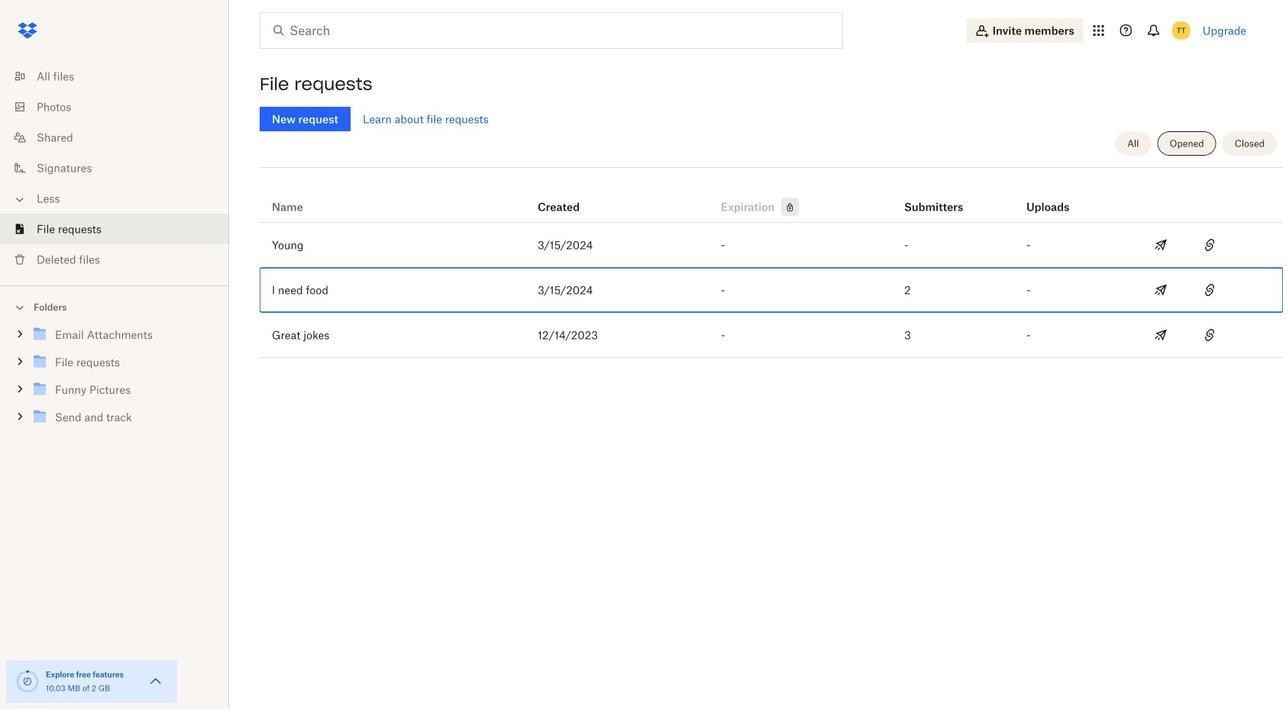 Task type: vqa. For each thing, say whether or not it's contained in the screenshot.
KB inside the 52f9044b7e2655d26eb85c0b2abdc392-uncropped_scaled_within_1536_1152 WEBP • 110.01 KB
no



Task type: describe. For each thing, give the bounding box(es) containing it.
3 row from the top
[[260, 268, 1283, 313]]

dropbox image
[[12, 15, 43, 46]]

1 column header from the left
[[904, 179, 965, 216]]

send email image
[[1152, 236, 1170, 254]]

2 row from the top
[[260, 223, 1283, 268]]

2 send email image from the top
[[1152, 326, 1170, 344]]

1 send email image from the top
[[1152, 281, 1170, 299]]

quota usage progress bar
[[15, 670, 40, 694]]

copy link image for send email icon
[[1201, 236, 1219, 254]]

4 row from the top
[[260, 313, 1283, 358]]

copy link image
[[1201, 326, 1219, 344]]

2 column header from the left
[[1027, 179, 1088, 216]]



Task type: locate. For each thing, give the bounding box(es) containing it.
Search text field
[[289, 21, 811, 40]]

copy link image for second send email image from the bottom of the page
[[1201, 281, 1219, 299]]

group
[[0, 318, 229, 443]]

column header
[[904, 179, 965, 216], [1027, 179, 1088, 216]]

quota usage image
[[15, 670, 40, 694]]

1 vertical spatial send email image
[[1152, 326, 1170, 344]]

table
[[260, 173, 1283, 358]]

1 copy link image from the top
[[1201, 236, 1219, 254]]

0 horizontal spatial column header
[[904, 179, 965, 216]]

1 horizontal spatial column header
[[1027, 179, 1088, 216]]

copy link image up copy link icon at the top right of page
[[1201, 281, 1219, 299]]

row group
[[260, 223, 1283, 358]]

send email image
[[1152, 281, 1170, 299], [1152, 326, 1170, 344]]

row
[[260, 173, 1283, 223], [260, 223, 1283, 268], [260, 268, 1283, 313], [260, 313, 1283, 358]]

list
[[0, 52, 229, 286]]

less image
[[12, 192, 27, 207]]

copy link image right send email icon
[[1201, 236, 1219, 254]]

1 row from the top
[[260, 173, 1283, 223]]

cell
[[1234, 313, 1283, 357]]

1 vertical spatial copy link image
[[1201, 281, 1219, 299]]

send email image down send email icon
[[1152, 281, 1170, 299]]

0 vertical spatial send email image
[[1152, 281, 1170, 299]]

copy link image
[[1201, 236, 1219, 254], [1201, 281, 1219, 299]]

list item
[[0, 214, 229, 244]]

0 vertical spatial copy link image
[[1201, 236, 1219, 254]]

2 copy link image from the top
[[1201, 281, 1219, 299]]

send email image left copy link icon at the top right of page
[[1152, 326, 1170, 344]]

pro trial element
[[775, 198, 799, 216]]



